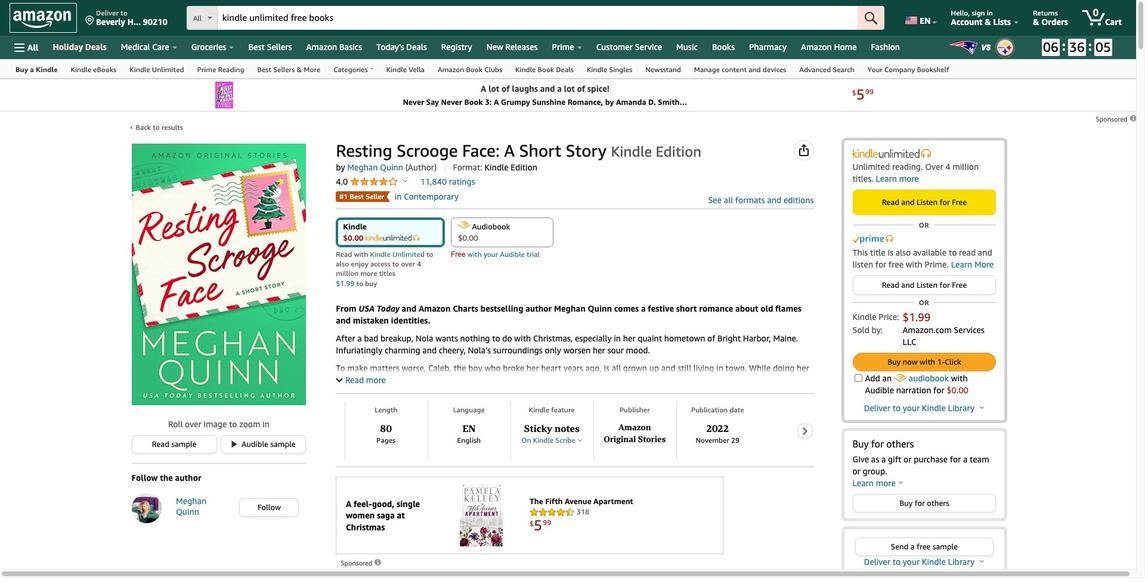 Task type: locate. For each thing, give the bounding box(es) containing it.
your down "send"
[[903, 557, 920, 568]]

million right over
[[953, 162, 979, 172]]

list containing 80
[[336, 402, 1146, 460]]

None submit
[[858, 6, 885, 30]]

is right ago,
[[604, 363, 610, 374]]

learn more link
[[952, 260, 994, 270]]

author
[[526, 304, 552, 314], [175, 473, 202, 483]]

in inside "navigation" navigation
[[988, 8, 994, 17]]

2 read and listen for free from the top
[[882, 280, 968, 290]]

free right "send"
[[917, 542, 931, 552]]

town.
[[726, 363, 747, 374]]

with down available
[[906, 260, 923, 270]]

for down audiobook link
[[934, 386, 945, 396]]

with inside with audible narration for
[[952, 374, 968, 384]]

listen
[[917, 198, 938, 207], [917, 280, 938, 290]]

0 vertical spatial best
[[249, 42, 265, 52]]

fellow
[[343, 387, 366, 397]]

sample down roll
[[171, 440, 197, 449]]

popover image
[[403, 180, 408, 183], [981, 406, 985, 409], [981, 560, 985, 563]]

a inside the and amazon charts bestselling author meghan quinn comes a festive short romance about old flames and mistaken identities.
[[642, 304, 646, 314]]

0 vertical spatial free
[[953, 198, 968, 207]]

or
[[904, 455, 912, 465], [853, 467, 861, 477]]

the right that
[[767, 375, 779, 386]]

content
[[722, 65, 747, 74]]

or right gift
[[904, 455, 912, 465]]

with down click
[[952, 374, 968, 384]]

1 horizontal spatial $0.00
[[458, 233, 478, 243]]

sticky notes
[[524, 423, 580, 435]]

nola down worse, on the left bottom of page
[[406, 375, 424, 386]]

0 horizontal spatial prime
[[197, 65, 216, 74]]

0 vertical spatial is
[[888, 248, 894, 258]]

stories
[[638, 434, 666, 445]]

1 horizontal spatial kindle unlimited link
[[370, 250, 427, 259]]

team
[[970, 455, 990, 465]]

and down this title is also available to read and listen for free with prime. at the top of page
[[902, 280, 915, 290]]

to inside after a bad breakup, nola wants nothing to do with christmas, especially in her quaint hometown of bright harbor, maine. infuriatingly charming and cheery, nola's surroundings only worsen her sour mood.
[[492, 334, 500, 344]]

1 horizontal spatial $1.99
[[903, 311, 931, 324]]

all inside button
[[27, 42, 38, 52]]

new releases
[[487, 42, 538, 52]]

1 vertical spatial $1.99
[[903, 311, 931, 324]]

meghan quinn
[[176, 497, 207, 518]]

1 book from the left
[[466, 65, 483, 74]]

deliver for 1st deliver to your kindle library button from the top
[[865, 403, 891, 414]]

0 vertical spatial nola
[[416, 334, 434, 344]]

0 horizontal spatial who
[[485, 363, 501, 374]]

help
[[439, 387, 456, 397]]

1 vertical spatial more
[[975, 260, 994, 270]]

publication
[[692, 406, 728, 415]]

0 vertical spatial unlimited
[[152, 65, 184, 74]]

listen down prime.
[[917, 280, 938, 290]]

unlimited inside "navigation" navigation
[[152, 65, 184, 74]]

$1.99 down the enjoy
[[336, 279, 355, 288]]

deals up vella
[[407, 42, 427, 52]]

0 vertical spatial author
[[526, 304, 552, 314]]

1 vertical spatial 4
[[417, 260, 422, 269]]

& inside returns & orders
[[1034, 17, 1040, 27]]

do
[[503, 334, 512, 344]]

0 vertical spatial more
[[304, 65, 321, 74]]

0 horizontal spatial million
[[336, 269, 359, 278]]

read and listen for free down prime.
[[882, 280, 968, 290]]

0 horizontal spatial popover image
[[578, 439, 583, 442]]

notes
[[555, 423, 580, 435]]

your down narration
[[903, 403, 920, 414]]

library down send a free sample
[[949, 557, 975, 568]]

your
[[868, 65, 883, 74]]

sellers up best sellers & more link at the left top
[[267, 42, 292, 52]]

and amazon charts bestselling author meghan quinn comes a festive short romance about old flames and mistaken identities.
[[336, 304, 802, 326]]

book
[[466, 65, 483, 74], [538, 65, 555, 74]]

usa
[[359, 304, 375, 314]]

1 vertical spatial read and listen for free
[[882, 280, 968, 290]]

lists
[[994, 17, 1012, 27]]

meghan inside the and amazon charts bestselling author meghan quinn comes a festive short romance about old flames and mistaken identities.
[[554, 304, 586, 314]]

a inside navigation
[[30, 65, 34, 74]]

book for kindle
[[538, 65, 555, 74]]

2 or from the top
[[919, 298, 930, 307]]

0 horizontal spatial sponsored link
[[341, 558, 383, 570]]

mistaken
[[353, 316, 389, 326]]

navigation navigation
[[0, 0, 1146, 570]]

kindle unlimited link down kindle unlimited logo
[[370, 250, 427, 259]]

0 vertical spatial en
[[920, 16, 931, 26]]

read and listen for free inside button
[[882, 280, 968, 290]]

1 vertical spatial prime
[[197, 65, 216, 74]]

nola
[[416, 334, 434, 344], [406, 375, 424, 386]]

0 vertical spatial over
[[401, 260, 415, 269]]

: right 06
[[1063, 38, 1066, 54]]

1 read and listen for free from the top
[[882, 198, 968, 207]]

she left can't
[[403, 387, 416, 397]]

1 deliver to your kindle library button from the top
[[865, 403, 985, 414]]

kindle unlimited link down care
[[123, 60, 191, 78]]

0 vertical spatial meghan
[[347, 162, 378, 172]]

read sample
[[152, 440, 197, 449]]

leave feedback on sponsored ad element
[[1097, 115, 1138, 123], [341, 560, 383, 568]]

4.0 button
[[336, 177, 408, 188]]

Search Amazon text field
[[218, 7, 858, 29]]

sponsored
[[1097, 115, 1130, 123], [341, 560, 374, 568]]

of
[[708, 334, 716, 344]]

1 vertical spatial edition
[[511, 162, 538, 172]]

meghan quinn link down follow the author
[[176, 497, 232, 521]]

1 horizontal spatial is
[[806, 375, 812, 386]]

deals up kindle ebooks link
[[85, 42, 107, 52]]

others up gift
[[887, 439, 915, 451]]

4 inside to also enjoy access to over 4 million more titles
[[417, 260, 422, 269]]

1 vertical spatial all
[[27, 42, 38, 52]]

2 vertical spatial deliver
[[865, 557, 891, 568]]

best right #1
[[350, 192, 364, 201]]

2 horizontal spatial meghan
[[554, 304, 586, 314]]

none submit inside all search box
[[858, 6, 885, 30]]

: right "36"
[[1089, 38, 1093, 54]]

deliver to your kindle library button down send a free sample submit on the right bottom of page
[[865, 557, 985, 568]]

festive
[[648, 304, 674, 314]]

holiday
[[53, 42, 83, 52]]

also left the enjoy
[[336, 260, 349, 269]]

learn more for learn more button
[[853, 479, 896, 489]]

or down read and listen for free link
[[919, 221, 930, 230]]

amazon for amazon book clubs
[[438, 65, 464, 74]]

resting scrooge face: a short story image
[[132, 144, 306, 406]]

author up meghan quinn
[[175, 473, 202, 483]]

0 horizontal spatial sample
[[171, 440, 197, 449]]

1 vertical spatial popover image
[[899, 482, 904, 485]]

nola inside to make matters worse, caleb, the boy who broke her heart years ago, is all grown up and still living in town. while doing her best to avoid him, nola bumps into the local mailman, who gives her a mysterious letter. and when she finds that the writer is a fellow scrooge, she can't help but feel her spirit lifting.
[[406, 375, 424, 386]]

add an
[[866, 374, 894, 384]]

popover image
[[578, 439, 583, 442], [899, 482, 904, 485]]

kindle left vella
[[387, 65, 407, 74]]

2 vertical spatial unlimited
[[393, 250, 425, 259]]

buy for others
[[853, 439, 915, 451], [900, 499, 950, 508]]

and inside after a bad breakup, nola wants nothing to do with christmas, especially in her quaint hometown of bright harbor, maine. infuriatingly charming and cheery, nola's surroundings only worsen her sour mood.
[[423, 346, 437, 356]]

0 horizontal spatial meghan quinn link
[[176, 497, 232, 521]]

1 vertical spatial meghan
[[554, 304, 586, 314]]

1 horizontal spatial also
[[896, 248, 911, 258]]

0 vertical spatial library
[[949, 403, 975, 414]]

read up "fellow"
[[345, 375, 364, 386]]

1 horizontal spatial million
[[953, 162, 979, 172]]

unlimited down kindle unlimited logo
[[393, 250, 425, 259]]

deliver down add an
[[865, 403, 891, 414]]

0 vertical spatial audible
[[500, 250, 525, 259]]

en for en english
[[463, 423, 476, 435]]

1 vertical spatial over
[[185, 419, 202, 430]]

kindle up sold by:
[[853, 312, 877, 322]]

sample
[[171, 440, 197, 449], [271, 440, 296, 449], [933, 542, 959, 552]]

sample for audible sample
[[271, 440, 296, 449]]

2 vertical spatial best
[[350, 192, 364, 201]]

learn more button
[[853, 479, 904, 489]]

learn down group. in the right of the page
[[853, 479, 874, 489]]

search
[[833, 65, 855, 74]]

0 vertical spatial kindle unlimited link
[[123, 60, 191, 78]]

0 vertical spatial prime
[[552, 42, 575, 52]]

to inside deliver to beverly h... 90210‌
[[121, 8, 127, 17]]

0 horizontal spatial all
[[612, 363, 621, 374]]

$0.00 down audible logo
[[458, 233, 478, 243]]

meghan up the christmas,
[[554, 304, 586, 314]]

best down the best sellers link
[[258, 65, 272, 74]]

listen inside read and listen for free button
[[917, 280, 938, 290]]

unlimited
[[152, 65, 184, 74], [853, 162, 891, 172], [393, 250, 425, 259]]

sample inside button
[[171, 440, 197, 449]]

1 vertical spatial sponsored
[[341, 560, 374, 568]]

prime reading link
[[191, 60, 251, 78]]

sellers for best sellers
[[267, 42, 292, 52]]

over
[[926, 162, 944, 172]]

0 horizontal spatial kindle unlimited link
[[123, 60, 191, 78]]

learn down read
[[952, 260, 973, 270]]

more inside resting scrooge face: a short story main content
[[975, 260, 994, 270]]

2 vertical spatial your
[[903, 557, 920, 568]]

free inside this title is also available to read and listen for free with prime.
[[889, 260, 904, 270]]

0 vertical spatial also
[[896, 248, 911, 258]]

0 horizontal spatial free
[[889, 260, 904, 270]]

publication date
[[692, 406, 745, 415]]

audiobook
[[909, 374, 952, 384]]

sold by:
[[853, 325, 883, 335]]

1 horizontal spatial leave feedback on sponsored ad element
[[1097, 115, 1138, 123]]

give as a gift or purchase for a team or group.
[[853, 455, 990, 477]]

sellers down the best sellers link
[[273, 65, 295, 74]]

popover image inside on kindle scribe button
[[578, 439, 583, 442]]

all up mysterious
[[612, 363, 621, 374]]

0 horizontal spatial over
[[185, 419, 202, 430]]

cheery,
[[439, 346, 466, 356]]

kindle unlimited link
[[123, 60, 191, 78], [370, 250, 427, 259]]

listen down unlimited reading. over 4 million titles. on the right top
[[917, 198, 938, 207]]

4 down kindle unlimited logo
[[417, 260, 422, 269]]

1 horizontal spatial all
[[724, 195, 734, 205]]

quinn up 4.0 button
[[380, 162, 403, 172]]

list
[[336, 402, 1146, 460]]

and right formats
[[768, 195, 782, 205]]

2 library from the top
[[949, 557, 975, 568]]

for inside with audible narration for
[[934, 386, 945, 396]]

deliver to your kindle library down narration
[[865, 403, 977, 414]]

1 vertical spatial deliver to your kindle library button
[[865, 557, 985, 568]]

home
[[835, 42, 857, 52]]

0 horizontal spatial or
[[853, 467, 861, 477]]

kindle singles link
[[581, 60, 639, 78]]

0 horizontal spatial quinn
[[176, 507, 199, 518]]

audible down add an
[[866, 386, 895, 396]]

0 vertical spatial listen
[[917, 198, 938, 207]]

read up the enjoy
[[336, 250, 352, 259]]

all inside to make matters worse, caleb, the boy who broke her heart years ago, is all grown up and still living in town. while doing her best to avoid him, nola bumps into the local mailman, who gives her a mysterious letter. and when she finds that the writer is a fellow scrooge, she can't help but feel her spirit lifting.
[[612, 363, 621, 374]]

is inside this title is also available to read and listen for free with prime.
[[888, 248, 894, 258]]

0 vertical spatial popover image
[[403, 180, 408, 183]]

meghan down 'resting'
[[347, 162, 378, 172]]

in inside after a bad breakup, nola wants nothing to do with christmas, especially in her quaint hometown of bright harbor, maine. infuriatingly charming and cheery, nola's surroundings only worsen her sour mood.
[[614, 334, 621, 344]]

free down audible logo
[[451, 251, 466, 259]]

0 horizontal spatial follow
[[132, 473, 158, 483]]

kindle inside resting scrooge face: a short story kindle edition
[[611, 143, 652, 160]]

and inside manage content and devices link
[[749, 65, 761, 74]]

ago,
[[586, 363, 602, 374]]

audible left trial
[[500, 250, 525, 259]]

1 horizontal spatial all
[[193, 14, 202, 23]]

popover image inside learn more button
[[899, 482, 904, 485]]

learn for titles.
[[876, 174, 898, 184]]

titles
[[379, 269, 396, 278]]

prime reading image
[[853, 235, 894, 244]]

or
[[919, 221, 930, 230], [919, 298, 930, 307]]

format: kindle edition
[[453, 162, 538, 172]]

2 horizontal spatial is
[[888, 248, 894, 258]]

0 vertical spatial deliver to your kindle library button
[[865, 403, 985, 414]]

en english
[[457, 423, 481, 445]]

christmas,
[[533, 334, 573, 344]]

best inside resting scrooge face: a short story main content
[[350, 192, 364, 201]]

0 vertical spatial learn
[[876, 174, 898, 184]]

$1.99 to buy
[[336, 279, 377, 288]]

0 vertical spatial meghan quinn link
[[347, 162, 403, 172]]

1 vertical spatial learn
[[952, 260, 973, 270]]

1 horizontal spatial learn
[[876, 174, 898, 184]]

into
[[454, 375, 469, 386]]

and right up
[[662, 363, 676, 374]]

0 horizontal spatial more
[[304, 65, 321, 74]]

also inside this title is also available to read and listen for free with prime.
[[896, 248, 911, 258]]

sponsored inside resting scrooge face: a short story main content
[[341, 560, 374, 568]]

4.0
[[336, 177, 350, 187]]

follow the author
[[132, 473, 202, 483]]

more down reading.
[[900, 174, 919, 184]]

for inside button
[[940, 280, 951, 290]]

1 horizontal spatial others
[[928, 499, 950, 508]]

2 book from the left
[[538, 65, 555, 74]]

or down read and listen for free button
[[919, 298, 930, 307]]

& for account
[[985, 17, 992, 27]]

or down give
[[853, 467, 861, 477]]

1 vertical spatial library
[[949, 557, 975, 568]]

amazon left basics at the top of the page
[[306, 42, 337, 52]]

2 deliver to your kindle library button from the top
[[865, 557, 985, 568]]

0 horizontal spatial :
[[1063, 38, 1066, 54]]

2 vertical spatial free
[[953, 280, 968, 290]]

lifting.
[[526, 387, 550, 397]]

2 horizontal spatial audible
[[866, 386, 895, 396]]

basics
[[340, 42, 362, 52]]

more down read
[[975, 260, 994, 270]]

on
[[522, 436, 532, 445]]

:
[[1063, 38, 1066, 54], [1089, 38, 1093, 54]]

kindle vella
[[387, 65, 425, 74]]

4 right over
[[946, 162, 951, 172]]

en for en
[[920, 16, 931, 26]]

audible down zoom
[[242, 440, 269, 449]]

1 vertical spatial learn more
[[853, 479, 896, 489]]

4 inside unlimited reading. over 4 million titles.
[[946, 162, 951, 172]]

1 vertical spatial she
[[403, 387, 416, 397]]

letter.
[[648, 375, 670, 386]]

more inside to also enjoy access to over 4 million more titles
[[361, 269, 377, 278]]

free for read and listen for free button
[[953, 280, 968, 290]]

clubs
[[485, 65, 503, 74]]

scrooge
[[397, 141, 458, 161]]

2 : from the left
[[1089, 38, 1093, 54]]

free inside button
[[953, 280, 968, 290]]

deals for today's deals
[[407, 42, 427, 52]]

1 horizontal spatial who
[[543, 375, 559, 386]]

prime
[[552, 42, 575, 52], [197, 65, 216, 74]]

to inside this title is also available to read and listen for free with prime.
[[949, 248, 957, 258]]

80
[[380, 423, 392, 435]]

amazon inside amazon original stories
[[619, 423, 651, 433]]

kindle inside kindle price: $1.99
[[853, 312, 877, 322]]

deals inside "link"
[[407, 42, 427, 52]]

deliver to your kindle library
[[865, 403, 977, 414], [865, 557, 977, 568]]

0 vertical spatial million
[[953, 162, 979, 172]]

for up as at the right bottom
[[872, 439, 884, 451]]

learn right titles. on the top
[[876, 174, 898, 184]]

leave feedback on sponsored ad element inside resting scrooge face: a short story main content
[[341, 560, 383, 568]]

None checkbox
[[855, 375, 863, 383]]

sellers for best sellers & more
[[273, 65, 295, 74]]

listen inside read and listen for free link
[[917, 198, 938, 207]]

buy inside "navigation" navigation
[[16, 65, 28, 74]]

h...
[[128, 17, 141, 27]]

surroundings
[[493, 346, 543, 356]]

now
[[903, 357, 918, 367]]

prime for prime reading
[[197, 65, 216, 74]]

leave feedback on sponsored ad element for the bottom sponsored link
[[341, 560, 383, 568]]

doing
[[773, 363, 795, 374]]

list inside resting scrooge face: a short story main content
[[336, 402, 1146, 460]]

0 horizontal spatial also
[[336, 260, 349, 269]]

book left "clubs"
[[466, 65, 483, 74]]

today's deals
[[377, 42, 427, 52]]

2 horizontal spatial quinn
[[588, 304, 612, 314]]

deals down prime link
[[556, 65, 574, 74]]

popover image for buy for others
[[899, 482, 904, 485]]

1 vertical spatial audible
[[866, 386, 895, 396]]

others
[[887, 439, 915, 451], [928, 499, 950, 508]]

group.
[[863, 467, 888, 477]]

prime down groceries
[[197, 65, 216, 74]]

en inside en english
[[463, 423, 476, 435]]

free
[[953, 198, 968, 207], [451, 251, 466, 259], [953, 280, 968, 290]]

amazon up the advanced
[[801, 42, 832, 52]]

sample right the play icon
[[271, 440, 296, 449]]

and up learn more link
[[979, 248, 993, 258]]

trial
[[527, 250, 540, 259]]

this title is also available to read and listen for free with prime.
[[853, 248, 993, 270]]

kindle unlimited image
[[853, 149, 932, 158]]

for left team
[[951, 455, 962, 465]]

others down give as a gift or purchase for a team or group.
[[928, 499, 950, 508]]

deliver for first deliver to your kindle library button from the bottom
[[865, 557, 891, 568]]

more down amazon basics link
[[304, 65, 321, 74]]

sponsored for the leave feedback on sponsored ad element related to right sponsored link
[[1097, 115, 1130, 123]]

0 vertical spatial edition
[[656, 143, 702, 160]]

spirit
[[504, 387, 523, 397]]

learn more for learn more link
[[876, 174, 919, 184]]

en left hello,
[[920, 16, 931, 26]]

nola inside after a bad breakup, nola wants nothing to do with christmas, especially in her quaint hometown of bright harbor, maine. infuriatingly charming and cheery, nola's surroundings only worsen her sour mood.
[[416, 334, 434, 344]]

audible logo image
[[458, 221, 470, 229]]

your company bookshelf link
[[862, 60, 956, 78]]

editions
[[784, 195, 814, 205]]

free right 'listen' in the top of the page
[[889, 260, 904, 270]]

more down group. in the right of the page
[[877, 479, 896, 489]]

1 listen from the top
[[917, 198, 938, 207]]

popover image inside 4.0 button
[[403, 180, 408, 183]]

1-
[[938, 357, 945, 367]]

a left bad
[[358, 334, 362, 344]]

to inside to make matters worse, caleb, the boy who broke her heart years ago, is all grown up and still living in town. while doing her best to avoid him, nola bumps into the local mailman, who gives her a mysterious letter. and when she finds that the writer is a fellow scrooge, she can't help but feel her spirit lifting.
[[355, 375, 363, 386]]

in right "living"
[[717, 363, 724, 374]]

& down the best sellers link
[[297, 65, 302, 74]]

in up sour
[[614, 334, 621, 344]]

kindle down releases at the top left
[[516, 65, 536, 74]]

0 horizontal spatial &
[[297, 65, 302, 74]]

listen for read and listen for free link
[[917, 198, 938, 207]]

book for amazon
[[466, 65, 483, 74]]

medical
[[121, 42, 150, 52]]

nothing
[[460, 334, 490, 344]]

1 horizontal spatial prime
[[552, 42, 575, 52]]

2 listen from the top
[[917, 280, 938, 290]]

best
[[336, 375, 352, 386]]

leave feedback on sponsored ad element for right sponsored link
[[1097, 115, 1138, 123]]

2 horizontal spatial learn
[[952, 260, 973, 270]]

1 vertical spatial all
[[612, 363, 621, 374]]

amazon book clubs
[[438, 65, 503, 74]]

your
[[484, 250, 498, 259], [903, 403, 920, 414], [903, 557, 920, 568]]

0 vertical spatial 4
[[946, 162, 951, 172]]

2 vertical spatial audible
[[242, 440, 269, 449]]

0 horizontal spatial leave feedback on sponsored ad element
[[341, 560, 383, 568]]

and inside read and listen for free button
[[902, 280, 915, 290]]

for
[[940, 198, 951, 207], [876, 260, 887, 270], [940, 280, 951, 290], [934, 386, 945, 396], [872, 439, 884, 451], [951, 455, 962, 465], [915, 499, 926, 508]]

vella
[[409, 65, 425, 74]]

en inside "navigation" navigation
[[920, 16, 931, 26]]

buy for others down give as a gift or purchase for a team or group.
[[900, 499, 950, 508]]



Task type: vqa. For each thing, say whether or not it's contained in the screenshot.


Task type: describe. For each thing, give the bounding box(es) containing it.
2 vertical spatial meghan
[[176, 497, 207, 507]]

holiday deals link
[[46, 39, 114, 56]]

best for best sellers
[[249, 42, 265, 52]]

her down the especially
[[593, 346, 606, 356]]

1 vertical spatial kindle unlimited link
[[370, 250, 427, 259]]

today
[[377, 304, 400, 314]]

deliver to beverly h... 90210‌
[[96, 8, 167, 27]]

& for returns
[[1034, 17, 1040, 27]]

amazon basics
[[306, 42, 362, 52]]

million inside unlimited reading. over 4 million titles.
[[953, 162, 979, 172]]

sold
[[853, 325, 870, 335]]

also inside to also enjoy access to over 4 million more titles
[[336, 260, 349, 269]]

for inside this title is also available to read and listen for free with prime.
[[876, 260, 887, 270]]

1 horizontal spatial or
[[904, 455, 912, 465]]

1 deliver to your kindle library from the top
[[865, 403, 977, 414]]

read up the price:
[[882, 280, 900, 290]]

sample for read sample
[[171, 440, 197, 449]]

publisher
[[620, 406, 650, 415]]

your company bookshelf
[[868, 65, 950, 74]]

her up writer
[[797, 363, 810, 374]]

in right seller in the left of the page
[[395, 192, 402, 202]]

11,840
[[421, 177, 447, 187]]

breakup,
[[381, 334, 414, 344]]

2 horizontal spatial deals
[[556, 65, 574, 74]]

kindle down a
[[485, 162, 509, 172]]

singles
[[610, 65, 633, 74]]

the down the read sample button
[[160, 473, 173, 483]]

learn more
[[952, 260, 994, 270]]

1 library from the top
[[949, 403, 975, 414]]

for down give as a gift or purchase for a team or group.
[[915, 499, 926, 508]]

All search field
[[187, 6, 885, 31]]

worse,
[[402, 363, 426, 374]]

amazon image
[[13, 11, 71, 29]]

1 : from the left
[[1063, 38, 1066, 54]]

1 vertical spatial popover image
[[981, 406, 985, 409]]

can't
[[418, 387, 437, 397]]

english
[[457, 436, 481, 445]]

grown
[[624, 363, 648, 374]]

a inside after a bad breakup, nola wants nothing to do with christmas, especially in her quaint hometown of bright harbor, maine. infuriatingly charming and cheery, nola's surroundings only worsen her sour mood.
[[358, 334, 362, 344]]

a right "send"
[[911, 542, 915, 552]]

her down ago,
[[583, 375, 595, 386]]

2 horizontal spatial sample
[[933, 542, 959, 552]]

ebooks
[[93, 65, 117, 74]]

follow for follow the author
[[132, 473, 158, 483]]

kindle down send a free sample submit on the right bottom of page
[[923, 557, 946, 568]]

1 vertical spatial sponsored link
[[341, 558, 383, 570]]

author inside the and amazon charts bestselling author meghan quinn comes a festive short romance about old flames and mistaken identities.
[[526, 304, 552, 314]]

Buy for others submit
[[854, 495, 996, 513]]

with inside after a bad breakup, nola wants nothing to do with christmas, especially in her quaint hometown of bright harbor, maine. infuriatingly charming and cheery, nola's surroundings only worsen her sour mood.
[[515, 334, 531, 344]]

her up mailman,
[[527, 363, 539, 374]]

sign
[[972, 8, 986, 17]]

kindle down narration
[[923, 403, 946, 414]]

send a free sample
[[891, 542, 959, 552]]

more inside "navigation" navigation
[[304, 65, 321, 74]]

follow link
[[240, 499, 298, 517]]

sticky
[[524, 423, 553, 435]]

kindle inside 'link'
[[387, 65, 407, 74]]

kindle down holiday deals link
[[71, 65, 91, 74]]

none checkbox inside resting scrooge face: a short story main content
[[855, 375, 863, 383]]

caleb,
[[428, 363, 452, 374]]

unlimited inside unlimited reading. over 4 million titles.
[[853, 162, 891, 172]]

read
[[960, 248, 976, 258]]

see all formats and editions link
[[709, 195, 814, 205]]

Audible sample submit
[[221, 436, 306, 453]]

worsen
[[564, 346, 591, 356]]

feature
[[552, 406, 575, 415]]

maine.
[[774, 334, 799, 344]]

kindle ebooks
[[71, 65, 117, 74]]

1 vertical spatial your
[[903, 403, 920, 414]]

popover image for kindle feature
[[578, 439, 583, 442]]

1 horizontal spatial audible
[[500, 250, 525, 259]]

0 vertical spatial who
[[485, 363, 501, 374]]

pharmacy
[[750, 42, 787, 52]]

ratings
[[449, 177, 475, 187]]

0 vertical spatial buy for others
[[853, 439, 915, 451]]

play image
[[231, 441, 237, 448]]

0 vertical spatial your
[[484, 250, 498, 259]]

0 horizontal spatial she
[[403, 387, 416, 397]]

harbor,
[[743, 334, 772, 344]]

and inside this title is also available to read and listen for free with prime.
[[979, 248, 993, 258]]

29
[[732, 436, 740, 445]]

buy a kindle
[[16, 65, 58, 74]]

extender expand image
[[336, 376, 343, 383]]

an
[[883, 374, 892, 384]]

sponsored for the leave feedback on sponsored ad element within resting scrooge face: a short story main content
[[341, 560, 374, 568]]

80 pages
[[377, 423, 396, 445]]

kindle down all button
[[36, 65, 58, 74]]

her down local
[[490, 387, 502, 397]]

in inside to make matters worse, caleb, the boy who broke her heart years ago, is all grown up and still living in town. while doing her best to avoid him, nola bumps into the local mailman, who gives her a mysterious letter. and when she finds that the writer is a fellow scrooge, she can't help but feel her spirit lifting.
[[717, 363, 724, 374]]

infuriatingly
[[336, 346, 383, 356]]

and inside to make matters worse, caleb, the boy who broke her heart years ago, is all grown up and still living in town. while doing her best to avoid him, nola bumps into the local mailman, who gives her a mysterious letter. and when she finds that the writer is a fellow scrooge, she can't help but feel her spirit lifting.
[[662, 363, 676, 374]]

audiobook link
[[909, 374, 952, 384]]

resting
[[336, 141, 392, 161]]

bumps
[[426, 375, 452, 386]]

read down roll
[[152, 440, 169, 449]]

Buy now with 1-Click submit
[[854, 354, 996, 371]]

back
[[136, 123, 151, 132]]

0 horizontal spatial audible
[[242, 440, 269, 449]]

amazon inside the and amazon charts bestselling author meghan quinn comes a festive short romance about old flames and mistaken identities.
[[419, 304, 451, 314]]

to inside ‹ back to results
[[153, 123, 160, 132]]

and down from
[[336, 316, 351, 326]]

0 vertical spatial quinn
[[380, 162, 403, 172]]

kindle down lifting.
[[529, 406, 550, 415]]

in right zoom
[[263, 419, 270, 430]]

still
[[678, 363, 692, 374]]

0 horizontal spatial others
[[887, 439, 915, 451]]

buy down learn more button
[[900, 499, 913, 508]]

0 horizontal spatial edition
[[511, 162, 538, 172]]

language
[[453, 406, 485, 415]]

read and listen for free for read and listen for free button
[[882, 280, 968, 290]]

all button
[[9, 36, 44, 59]]

2 horizontal spatial $0.00
[[947, 386, 969, 396]]

years
[[564, 363, 584, 374]]

and up the identities. in the bottom of the page
[[402, 304, 417, 314]]

roll over image to zoom in
[[168, 419, 270, 430]]

kindle down medical
[[130, 65, 150, 74]]

patriots vs. steelers image
[[928, 36, 1137, 59]]

kindle feature
[[529, 406, 575, 415]]

zoom
[[239, 419, 260, 430]]

heart
[[541, 363, 562, 374]]

kindle up access at left
[[370, 250, 391, 259]]

buy up give
[[853, 439, 869, 451]]

1 vertical spatial buy for others
[[900, 499, 950, 508]]

1 horizontal spatial meghan
[[347, 162, 378, 172]]

0 horizontal spatial learn
[[853, 479, 874, 489]]

the down boy
[[471, 375, 484, 386]]

with down audible logo
[[468, 250, 482, 259]]

free for read and listen for free link
[[953, 198, 968, 207]]

Send a free sample submit
[[856, 539, 993, 556]]

date
[[730, 406, 745, 415]]

identities.
[[391, 316, 431, 326]]

next image
[[802, 427, 809, 436]]

for down over
[[940, 198, 951, 207]]

a right as at the right bottom
[[882, 455, 886, 465]]

read more button
[[336, 375, 386, 386]]

prime for prime
[[552, 42, 575, 52]]

see
[[709, 195, 722, 205]]

2 deliver to your kindle library from the top
[[865, 557, 977, 568]]

bookshelf
[[918, 65, 950, 74]]

kindle down #1 best seller
[[343, 222, 367, 232]]

newsstand
[[646, 65, 681, 74]]

kindle down sticky
[[533, 436, 554, 445]]

and inside read and listen for free link
[[902, 198, 915, 207]]

kindle left singles
[[587, 65, 608, 74]]

2 vertical spatial popover image
[[981, 560, 985, 563]]

kindle singles
[[587, 65, 633, 74]]

a left team
[[964, 455, 968, 465]]

amazon for amazon original stories
[[619, 423, 651, 433]]

million inside to also enjoy access to over 4 million more titles
[[336, 269, 359, 278]]

but
[[458, 387, 471, 397]]

1 horizontal spatial meghan quinn link
[[347, 162, 403, 172]]

kindle unlimited logo image
[[366, 235, 420, 241]]

beverly
[[96, 17, 125, 27]]

0 horizontal spatial author
[[175, 473, 202, 483]]

her up mood.
[[623, 334, 636, 344]]

best for best sellers & more
[[258, 65, 272, 74]]

kindle unlimited
[[130, 65, 184, 74]]

follow for follow
[[258, 503, 281, 512]]

1 vertical spatial or
[[853, 467, 861, 477]]

with inside this title is also available to read and listen for free with prime.
[[906, 260, 923, 270]]

amazon home
[[801, 42, 857, 52]]

him,
[[387, 375, 404, 386]]

quinn inside meghan quinn
[[176, 507, 199, 518]]

learn for to
[[952, 260, 973, 270]]

the up into
[[454, 363, 467, 374]]

a down ago,
[[598, 375, 602, 386]]

0 horizontal spatial is
[[604, 363, 610, 374]]

returns
[[1034, 8, 1059, 17]]

seller
[[366, 192, 384, 201]]

buy
[[365, 279, 377, 288]]

services
[[954, 325, 985, 335]]

0 vertical spatial all
[[724, 195, 734, 205]]

up
[[650, 363, 659, 374]]

quinn inside the and amazon charts bestselling author meghan quinn comes a festive short romance about old flames and mistaken identities.
[[588, 304, 612, 314]]

make
[[348, 363, 368, 374]]

registry
[[442, 42, 472, 52]]

medical care link
[[114, 39, 184, 56]]

for inside give as a gift or purchase for a team or group.
[[951, 455, 962, 465]]

short
[[677, 304, 697, 314]]

1 horizontal spatial sponsored link
[[1097, 113, 1138, 125]]

roll
[[168, 419, 183, 430]]

on kindle scribe
[[522, 436, 576, 445]]

resting scrooge face: a short story kindle edition
[[336, 141, 702, 161]]

resting scrooge face: a short story main content
[[121, 132, 1146, 579]]

with up the enjoy
[[354, 250, 368, 259]]

buy left now at the bottom of the page
[[888, 357, 901, 367]]

all inside search box
[[193, 14, 202, 23]]

over inside to also enjoy access to over 4 million more titles
[[401, 260, 415, 269]]

deals for holiday deals
[[85, 42, 107, 52]]

company
[[885, 65, 916, 74]]

in contemporary
[[395, 192, 459, 202]]

newsstand link
[[639, 60, 688, 78]]

edition inside resting scrooge face: a short story kindle edition
[[656, 143, 702, 160]]

mood.
[[626, 346, 651, 356]]

read down learn more link
[[882, 198, 900, 207]]

deliver inside deliver to beverly h... 90210‌
[[96, 8, 119, 17]]

audible inside with audible narration for
[[866, 386, 895, 396]]

today's deals link
[[369, 39, 434, 56]]

0 horizontal spatial $0.00
[[343, 233, 366, 243]]

#1 best seller
[[340, 192, 384, 201]]

access
[[371, 260, 391, 269]]

image
[[204, 419, 227, 430]]

groceries link
[[184, 39, 241, 56]]

buy now with 1-click
[[888, 357, 962, 367]]

1 vertical spatial others
[[928, 499, 950, 508]]

listen for read and listen for free button
[[917, 280, 938, 290]]

with left 1-
[[920, 357, 936, 367]]

kindle book deals link
[[509, 60, 581, 78]]

flames
[[776, 304, 802, 314]]

1 horizontal spatial free
[[917, 542, 931, 552]]

06 : 36 : 05
[[1044, 38, 1112, 55]]

a down "extender expand" "image"
[[336, 387, 341, 397]]

scrooge,
[[368, 387, 401, 397]]

read and listen for free for read and listen for free link
[[882, 198, 968, 207]]

free inside free with your audible trial
[[451, 251, 466, 259]]

groceries
[[191, 42, 226, 52]]

1 or from the top
[[919, 221, 930, 230]]

0 vertical spatial she
[[713, 375, 726, 386]]

amazon for amazon home
[[801, 42, 832, 52]]

releases
[[506, 42, 538, 52]]

amazon for amazon basics
[[306, 42, 337, 52]]

more up scrooge,
[[366, 375, 386, 386]]

1 vertical spatial who
[[543, 375, 559, 386]]

bright
[[718, 334, 741, 344]]

0 horizontal spatial $1.99
[[336, 279, 355, 288]]



